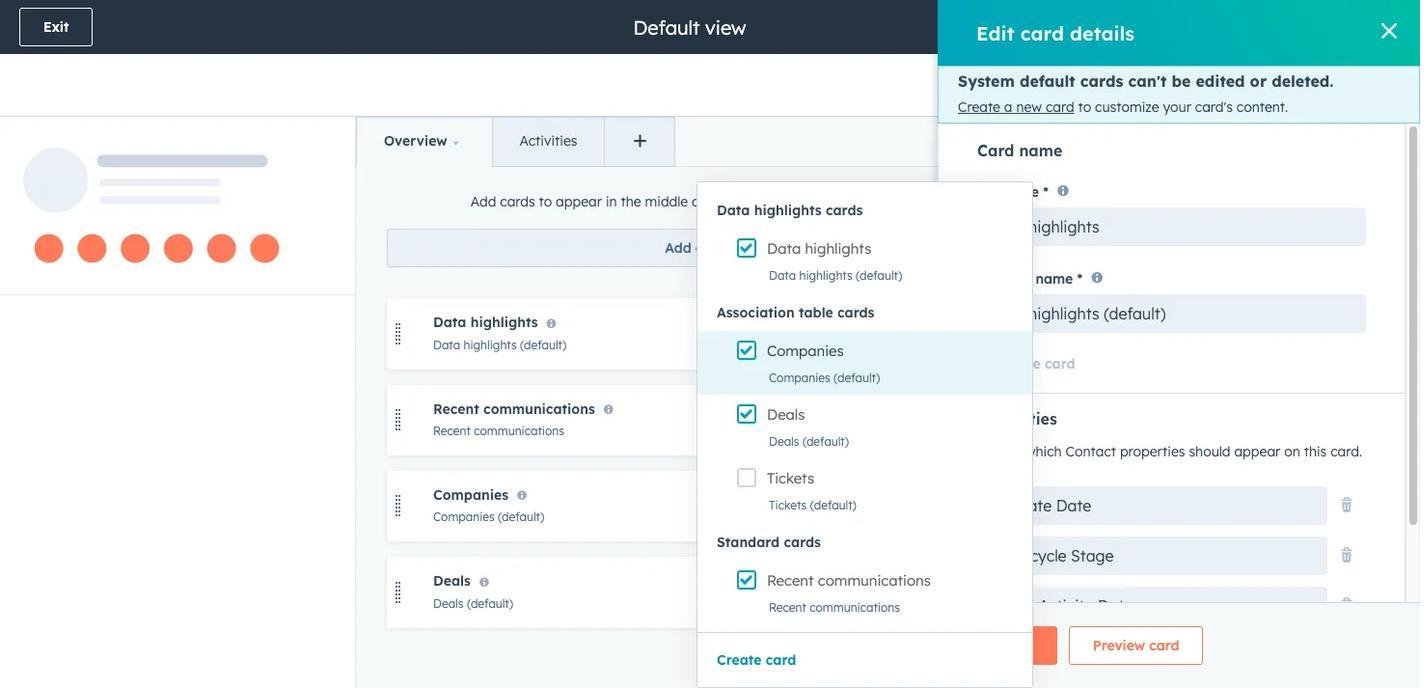 Task type: locate. For each thing, give the bounding box(es) containing it.
add down overview button
[[471, 193, 496, 211]]

association table cards
[[717, 304, 875, 321]]

the
[[621, 193, 641, 211], [764, 193, 784, 211]]

title
[[1013, 184, 1039, 201]]

date up lifecycle stage
[[1056, 496, 1092, 515]]

save button
[[1169, 8, 1250, 46], [977, 626, 1057, 665]]

activities button
[[492, 118, 605, 166]]

customize
[[1095, 99, 1159, 116]]

create card
[[717, 651, 796, 669]]

1 vertical spatial data highlights
[[433, 314, 538, 331]]

to left customize
[[1078, 99, 1091, 116]]

card inside the system default cards can't be edited or deleted. create a new card to customize your card's content.
[[1046, 99, 1075, 116]]

1 horizontal spatial create
[[958, 99, 1001, 116]]

remove left the last in the bottom of the page
[[935, 585, 978, 599]]

1 vertical spatial save button
[[977, 626, 1057, 665]]

properties
[[977, 409, 1057, 428]]

tickets up tickets (default)
[[767, 469, 815, 487]]

data highlights
[[767, 239, 872, 258], [433, 314, 538, 331]]

internal name
[[977, 270, 1073, 287]]

data highlights (default)
[[769, 268, 903, 283], [433, 337, 567, 352]]

list box
[[698, 182, 1032, 632]]

2 horizontal spatial save
[[1286, 18, 1319, 36]]

tickets up standard cards
[[769, 498, 807, 512]]

0 vertical spatial companies (default)
[[769, 371, 880, 385]]

0 horizontal spatial appear
[[556, 193, 602, 211]]

1 vertical spatial card
[[977, 184, 1009, 201]]

0 vertical spatial edit
[[977, 21, 1015, 45]]

1 horizontal spatial in
[[877, 193, 888, 211]]

close image
[[1382, 23, 1397, 39]]

0 vertical spatial tickets
[[767, 469, 815, 487]]

card for card title
[[977, 184, 1009, 201]]

deals (default)
[[769, 434, 849, 449], [433, 596, 513, 610]]

create for create card
[[717, 651, 762, 669]]

0 vertical spatial data highlights
[[767, 239, 872, 258]]

appear left on
[[1235, 443, 1281, 460]]

overview
[[384, 132, 447, 150], [788, 193, 848, 211]]

to
[[1078, 99, 1091, 116], [539, 193, 552, 211]]

add
[[471, 193, 496, 211], [665, 240, 692, 257]]

0 horizontal spatial add
[[471, 193, 496, 211]]

save left "and"
[[1286, 18, 1319, 36]]

your
[[1163, 99, 1192, 116]]

card.
[[1331, 443, 1363, 460]]

0 horizontal spatial overview
[[384, 132, 447, 150]]

remove button down internal
[[922, 321, 991, 347]]

activity
[[1039, 596, 1093, 615]]

0 vertical spatial remove
[[935, 326, 978, 341]]

1 vertical spatial remove
[[935, 585, 978, 599]]

recent
[[433, 400, 479, 417], [433, 424, 471, 438], [767, 571, 814, 590], [769, 600, 807, 615]]

2 edit button from the top
[[847, 580, 910, 605]]

this
[[892, 193, 915, 211], [1304, 443, 1327, 460]]

save button up edited
[[1169, 8, 1250, 46]]

last activity date
[[1004, 596, 1133, 615]]

content.
[[1237, 99, 1288, 116]]

1 vertical spatial create
[[1004, 496, 1052, 515]]

appear
[[556, 193, 602, 211], [1235, 443, 1281, 460]]

0 horizontal spatial save
[[1001, 637, 1033, 654]]

create card button
[[717, 648, 796, 672]]

1 card from the top
[[977, 141, 1015, 160]]

name
[[1019, 141, 1063, 160], [1036, 270, 1073, 287]]

decide which contact properties should appear on this card.
[[977, 443, 1363, 460]]

Internal name text field
[[977, 294, 1366, 333]]

1 vertical spatial add
[[665, 240, 692, 257]]

save button down the last in the bottom of the page
[[977, 626, 1057, 665]]

0 horizontal spatial create
[[717, 651, 762, 669]]

name right internal
[[1036, 270, 1073, 287]]

1 vertical spatial this
[[1304, 443, 1327, 460]]

0 vertical spatial edit button
[[847, 321, 910, 347]]

1 horizontal spatial data highlights (default)
[[769, 268, 903, 283]]

tabs
[[1004, 132, 1034, 150]]

1 horizontal spatial overview
[[788, 193, 848, 211]]

in
[[606, 193, 617, 211], [877, 193, 888, 211]]

card
[[1021, 21, 1064, 45], [1046, 99, 1075, 116], [1045, 355, 1075, 372], [1149, 637, 1180, 654], [766, 651, 796, 669]]

2 vertical spatial edit
[[877, 585, 898, 599]]

save button inside page section "element"
[[1169, 8, 1250, 46]]

1 horizontal spatial save button
[[1169, 8, 1250, 46]]

recent communications
[[433, 400, 595, 417], [433, 424, 564, 438], [767, 571, 931, 590], [769, 600, 900, 615]]

1 vertical spatial tickets
[[769, 498, 807, 512]]

1 vertical spatial overview
[[788, 193, 848, 211]]

0 horizontal spatial data highlights (default)
[[433, 337, 567, 352]]

remove button
[[922, 321, 991, 347], [922, 580, 991, 605]]

lifecycle stage
[[1004, 546, 1114, 565]]

1 edit button from the top
[[847, 321, 910, 347]]

companies (default)
[[769, 371, 880, 385], [433, 510, 545, 524]]

1 horizontal spatial date
[[1098, 596, 1133, 615]]

remove button left the last in the bottom of the page
[[922, 580, 991, 605]]

create inside popup button
[[1004, 496, 1052, 515]]

activities
[[520, 132, 577, 150]]

cards
[[1081, 72, 1124, 91], [500, 193, 535, 211], [826, 202, 863, 219], [696, 240, 732, 257], [838, 304, 875, 321], [784, 534, 821, 551]]

to down the activities button
[[539, 193, 552, 211]]

view.
[[918, 193, 950, 211]]

0 vertical spatial overview
[[384, 132, 447, 150]]

standard cards
[[717, 534, 821, 551]]

1 horizontal spatial save
[[1194, 18, 1226, 36]]

create inside button
[[717, 651, 762, 669]]

companies
[[767, 342, 844, 360], [769, 371, 831, 385], [433, 486, 509, 504], [433, 510, 495, 524]]

save
[[1194, 18, 1226, 36], [1286, 18, 1319, 36], [1001, 637, 1033, 654]]

edit button for deals
[[847, 580, 910, 605]]

date
[[1056, 496, 1092, 515], [1098, 596, 1133, 615]]

overview button
[[357, 118, 492, 166]]

or
[[1250, 72, 1267, 91]]

date up preview
[[1098, 596, 1133, 615]]

1 horizontal spatial to
[[1078, 99, 1091, 116]]

0 horizontal spatial save button
[[977, 626, 1057, 665]]

in right tab
[[877, 193, 888, 211]]

1 vertical spatial remove button
[[922, 580, 991, 605]]

(default)
[[856, 268, 903, 283], [520, 337, 567, 352], [834, 371, 880, 385], [803, 434, 849, 449], [810, 498, 857, 512], [498, 510, 545, 524], [467, 596, 513, 610]]

1 horizontal spatial the
[[764, 193, 784, 211]]

name for internal name
[[1036, 270, 1073, 287]]

default
[[1020, 72, 1076, 91]]

be
[[1172, 72, 1191, 91]]

the left middle
[[621, 193, 641, 211]]

overview inside button
[[384, 132, 447, 150]]

1 vertical spatial to
[[539, 193, 552, 211]]

for
[[742, 193, 760, 211]]

1 vertical spatial deals (default)
[[433, 596, 513, 610]]

add down middle
[[665, 240, 692, 257]]

0 vertical spatial data highlights (default)
[[769, 268, 903, 283]]

0 vertical spatial this
[[892, 193, 915, 211]]

2 horizontal spatial create
[[1004, 496, 1052, 515]]

1 horizontal spatial deals (default)
[[769, 434, 849, 449]]

highlights
[[754, 202, 822, 219], [805, 239, 872, 258], [799, 268, 853, 283], [471, 314, 538, 331], [464, 337, 517, 352]]

None field
[[632, 14, 752, 40]]

appear down the activities button
[[556, 193, 602, 211]]

1 vertical spatial companies (default)
[[433, 510, 545, 524]]

0 vertical spatial save button
[[1169, 8, 1250, 46]]

1 horizontal spatial appear
[[1235, 443, 1281, 460]]

edit button down standard cards 'button'
[[847, 580, 910, 605]]

delete
[[998, 355, 1041, 372]]

0 horizontal spatial date
[[1056, 496, 1092, 515]]

data
[[717, 202, 750, 219], [767, 239, 801, 258], [769, 268, 796, 283], [433, 314, 466, 331], [433, 337, 460, 352]]

0 vertical spatial remove button
[[922, 321, 991, 347]]

2 vertical spatial create
[[717, 651, 762, 669]]

card for delete card
[[1045, 355, 1075, 372]]

1 vertical spatial edit button
[[847, 580, 910, 605]]

0 horizontal spatial this
[[892, 193, 915, 211]]

edit button down "association table cards"
[[847, 321, 910, 347]]

0 vertical spatial add
[[471, 193, 496, 211]]

cards down tickets (default)
[[784, 534, 821, 551]]

0 horizontal spatial the
[[621, 193, 641, 211]]

1 remove from the top
[[935, 326, 978, 341]]

1 vertical spatial date
[[1098, 596, 1133, 615]]

save down the last in the bottom of the page
[[1001, 637, 1033, 654]]

0 vertical spatial name
[[1019, 141, 1063, 160]]

edit button for data highlights
[[847, 321, 910, 347]]

cards up customize
[[1081, 72, 1124, 91]]

2 remove from the top
[[935, 585, 978, 599]]

2 remove button from the top
[[922, 580, 991, 605]]

data highlights cards
[[717, 202, 863, 219]]

edit
[[977, 21, 1015, 45], [877, 326, 898, 341], [877, 585, 898, 599]]

card
[[977, 141, 1015, 160], [977, 184, 1009, 201]]

highlights inside button
[[754, 202, 822, 219]]

cards down column
[[696, 240, 732, 257]]

0 vertical spatial create
[[958, 99, 1001, 116]]

and
[[1323, 18, 1348, 36]]

can't
[[1128, 72, 1167, 91]]

name for card name
[[1019, 141, 1063, 160]]

stage
[[1071, 546, 1114, 565]]

save button for preview
[[977, 626, 1057, 665]]

cards left view.
[[826, 202, 863, 219]]

navigation
[[356, 117, 676, 167]]

cards right table in the right top of the page
[[838, 304, 875, 321]]

manage tabs button
[[929, 117, 1064, 165]]

add inside dropdown button
[[665, 240, 692, 257]]

communications
[[483, 400, 595, 417], [474, 424, 564, 438], [818, 571, 931, 590], [810, 600, 900, 615]]

deals
[[767, 405, 805, 424], [769, 434, 800, 449], [433, 572, 471, 590], [433, 596, 464, 610]]

card inside 'button'
[[1149, 637, 1180, 654]]

remove button for deals
[[922, 580, 991, 605]]

manage tabs
[[946, 132, 1034, 150]]

add cards button
[[387, 229, 1033, 268]]

none field inside page section "element"
[[632, 14, 752, 40]]

1 horizontal spatial companies (default)
[[769, 371, 880, 385]]

0 horizontal spatial in
[[606, 193, 617, 211]]

1 horizontal spatial data highlights
[[767, 239, 872, 258]]

2 card from the top
[[977, 184, 1009, 201]]

this left view.
[[892, 193, 915, 211]]

0 vertical spatial to
[[1078, 99, 1091, 116]]

save up edited
[[1194, 18, 1226, 36]]

standard cards button
[[698, 526, 1032, 559]]

remove
[[935, 326, 978, 341], [935, 585, 978, 599]]

1 horizontal spatial add
[[665, 240, 692, 257]]

the right for
[[764, 193, 784, 211]]

in left middle
[[606, 193, 617, 211]]

card inside button
[[766, 651, 796, 669]]

cards inside dropdown button
[[696, 240, 732, 257]]

remove down internal
[[935, 326, 978, 341]]

1 remove button from the top
[[922, 321, 991, 347]]

1 vertical spatial name
[[1036, 270, 1073, 287]]

0 vertical spatial card
[[977, 141, 1015, 160]]

1 vertical spatial appear
[[1235, 443, 1281, 460]]

0 horizontal spatial companies (default)
[[433, 510, 545, 524]]

this right on
[[1304, 443, 1327, 460]]

name up title
[[1019, 141, 1063, 160]]

data highlights cards button
[[698, 194, 1032, 227]]

1 vertical spatial edit
[[877, 326, 898, 341]]



Task type: vqa. For each thing, say whether or not it's contained in the screenshot.
Search HubSpot search field
no



Task type: describe. For each thing, give the bounding box(es) containing it.
data inside button
[[717, 202, 750, 219]]

standard
[[717, 534, 780, 551]]

navigation containing overview
[[356, 117, 676, 167]]

lifecycle stage button
[[977, 536, 1328, 575]]

card title
[[977, 184, 1039, 201]]

on
[[1285, 443, 1301, 460]]

0 horizontal spatial deals (default)
[[433, 596, 513, 610]]

edit for deals
[[877, 585, 898, 599]]

a
[[1004, 99, 1013, 116]]

add for add cards
[[665, 240, 692, 257]]

system
[[958, 72, 1015, 91]]

1 in from the left
[[606, 193, 617, 211]]

0 vertical spatial date
[[1056, 496, 1092, 515]]

add cards to appear in the middle column for the overview tab in this view.
[[471, 193, 950, 211]]

exit
[[43, 18, 69, 36]]

1 vertical spatial data highlights (default)
[[433, 337, 567, 352]]

card for create card
[[766, 651, 796, 669]]

to inside the system default cards can't be edited or deleted. create a new card to customize your card's content.
[[1078, 99, 1091, 116]]

card for preview card
[[1149, 637, 1180, 654]]

Card title text field
[[977, 208, 1366, 246]]

save for preview card
[[1001, 637, 1033, 654]]

lifecycle
[[1004, 546, 1067, 565]]

create inside the system default cards can't be edited or deleted. create a new card to customize your card's content.
[[958, 99, 1001, 116]]

1 the from the left
[[621, 193, 641, 211]]

save button for save
[[1169, 8, 1250, 46]]

save and exit button
[[1262, 8, 1401, 46]]

data highlights (default) inside list box
[[769, 268, 903, 283]]

add cards
[[665, 240, 732, 257]]

middle
[[645, 193, 688, 211]]

list box containing data highlights
[[698, 182, 1032, 632]]

preview
[[1093, 637, 1146, 654]]

save for save and exit
[[1194, 18, 1226, 36]]

card for card name
[[977, 141, 1015, 160]]

2 in from the left
[[877, 193, 888, 211]]

column
[[692, 193, 738, 211]]

create for create date
[[1004, 496, 1052, 515]]

1 horizontal spatial this
[[1304, 443, 1327, 460]]

last activity date button
[[977, 586, 1328, 625]]

new
[[1017, 99, 1042, 116]]

card for edit card details
[[1021, 21, 1064, 45]]

tab
[[851, 193, 873, 211]]

tickets for tickets (default)
[[769, 498, 807, 512]]

edited
[[1196, 72, 1245, 91]]

decide
[[977, 443, 1022, 460]]

card's
[[1195, 99, 1233, 116]]

0 vertical spatial appear
[[556, 193, 602, 211]]

which
[[1025, 443, 1062, 460]]

system default cards can't be edited or deleted. create a new card to customize your card's content.
[[958, 72, 1334, 116]]

delete card button
[[977, 355, 1075, 372]]

association table cards button
[[698, 296, 1032, 329]]

contact
[[1066, 443, 1116, 460]]

create a new card button
[[958, 99, 1075, 116]]

manage
[[946, 132, 1000, 150]]

tickets for tickets
[[767, 469, 815, 487]]

cards inside the system default cards can't be edited or deleted. create a new card to customize your card's content.
[[1081, 72, 1124, 91]]

table
[[799, 304, 833, 321]]

remove button for data highlights
[[922, 321, 991, 347]]

0 horizontal spatial data highlights
[[433, 314, 538, 331]]

card name
[[977, 141, 1063, 160]]

edit card details
[[977, 21, 1135, 45]]

create date
[[1004, 496, 1092, 515]]

cards inside 'button'
[[784, 534, 821, 551]]

save inside button
[[1286, 18, 1319, 36]]

last
[[1004, 596, 1035, 615]]

2 the from the left
[[764, 193, 784, 211]]

add for add cards to appear in the middle column for the overview tab in this view.
[[471, 193, 496, 211]]

preview card
[[1093, 637, 1180, 654]]

delete card
[[998, 355, 1075, 372]]

cards down the activities button
[[500, 193, 535, 211]]

page section element
[[0, 0, 1420, 116]]

preview card button
[[1069, 626, 1204, 665]]

tickets (default)
[[769, 498, 857, 512]]

internal
[[977, 270, 1032, 287]]

create date button
[[977, 486, 1328, 525]]

association
[[717, 304, 795, 321]]

0 horizontal spatial to
[[539, 193, 552, 211]]

properties
[[1120, 443, 1185, 460]]

deleted.
[[1272, 72, 1334, 91]]

exit button
[[19, 8, 93, 46]]

details
[[1070, 21, 1135, 45]]

0 vertical spatial deals (default)
[[769, 434, 849, 449]]

edit for data highlights
[[877, 326, 898, 341]]

save and exit
[[1286, 18, 1377, 36]]

should
[[1189, 443, 1231, 460]]

exit
[[1352, 18, 1377, 36]]



